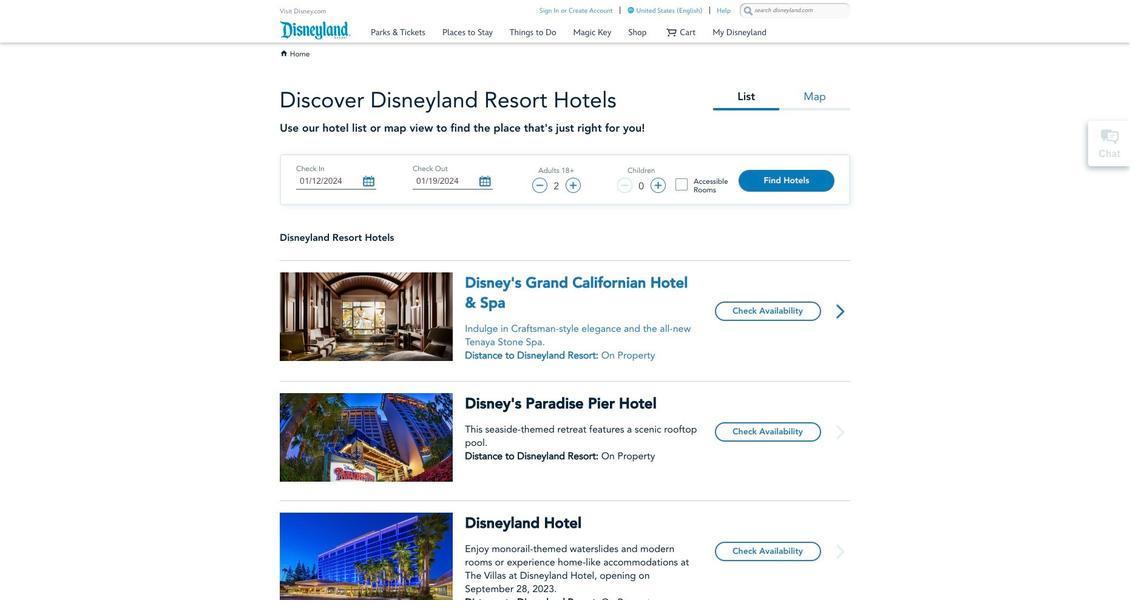 Task type: locate. For each thing, give the bounding box(es) containing it.
search disneyland.com text field
[[754, 5, 836, 16]]

menu bar
[[362, 17, 775, 43]]

disneyland hotel image
[[280, 513, 453, 600]]

1 horizontal spatial group
[[617, 166, 666, 195]]

disneyland logo image
[[280, 20, 350, 40]]

disney's paradise pier hotel image
[[280, 393, 453, 491]]

group
[[532, 166, 581, 195], [617, 166, 666, 195]]

1 group from the left
[[532, 166, 581, 195]]

None search field
[[740, 3, 850, 18]]

0 horizontal spatial group
[[532, 166, 581, 195]]



Task type: vqa. For each thing, say whether or not it's contained in the screenshot.
MENU BAR
yes



Task type: describe. For each thing, give the bounding box(es) containing it.
disney's grand californian hotel & spa image
[[280, 272, 453, 370]]

mm/dd/yyyy text field
[[413, 173, 493, 190]]

global languages image
[[627, 7, 634, 13]]

cart empty image
[[667, 27, 677, 37]]

mm/dd/yyyy text field
[[296, 173, 376, 190]]

2 group from the left
[[617, 166, 666, 195]]



